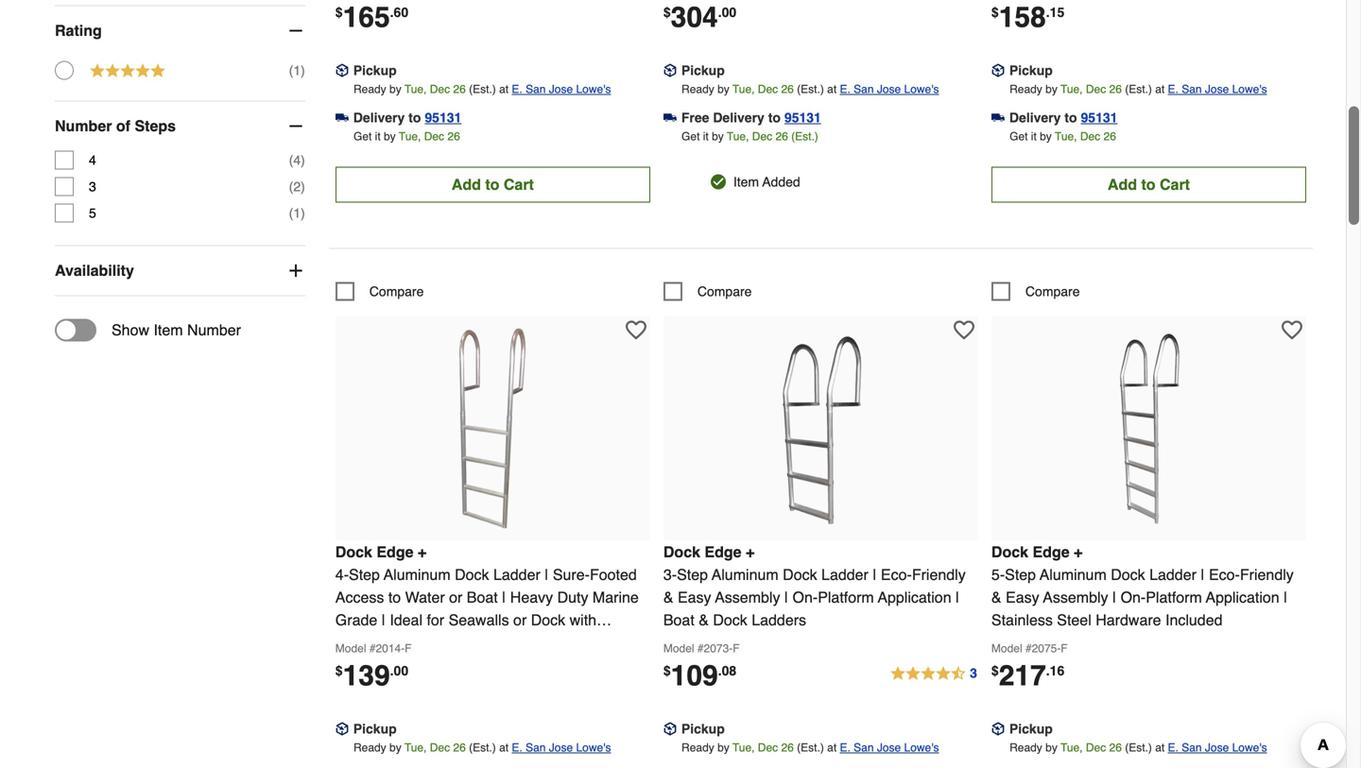 Task type: locate. For each thing, give the bounding box(es) containing it.
easy up model # 2073-f on the bottom of page
[[678, 589, 711, 606]]

eco- for 5-step aluminum dock ladder | eco-friendly & easy assembly | on-platform application | stainless steel hardware included
[[1209, 566, 1240, 584]]

0 horizontal spatial f
[[405, 642, 412, 656]]

2 step from the left
[[677, 566, 708, 584]]

1 horizontal spatial boat
[[664, 612, 695, 629]]

1 horizontal spatial pickup image
[[664, 723, 677, 736]]

dec
[[430, 83, 450, 96], [758, 83, 778, 96], [1086, 83, 1106, 96], [424, 130, 444, 143], [752, 130, 773, 143], [1080, 130, 1101, 143], [430, 742, 450, 755], [758, 742, 778, 755], [1086, 742, 1106, 755]]

1 horizontal spatial f
[[733, 642, 740, 656]]

ladder
[[493, 566, 541, 584], [822, 566, 869, 584], [1150, 566, 1197, 584]]

easy inside dock edge + 5-step aluminum dock ladder | eco-friendly & easy assembly | on-platform application | stainless steel hardware included
[[1006, 589, 1040, 606]]

+ up ideal
[[418, 543, 427, 561]]

0 horizontal spatial model
[[335, 642, 366, 656]]

1 horizontal spatial on-
[[1121, 589, 1146, 606]]

# up actual price $109.08 element
[[698, 642, 704, 656]]

( down the ( 2 )
[[289, 206, 293, 221]]

step up model # 2073-f on the bottom of page
[[677, 566, 708, 584]]

get
[[354, 130, 372, 143], [682, 130, 700, 143], [1010, 130, 1028, 143]]

1 horizontal spatial application
[[1206, 589, 1280, 606]]

3 aluminum from the left
[[1040, 566, 1107, 584]]

0 vertical spatial 3
[[89, 179, 96, 194]]

cart for first add to cart "button" from the right
[[1160, 176, 1190, 193]]

1 horizontal spatial add to cart
[[1108, 176, 1190, 193]]

eco- inside dock edge + 3-step aluminum dock ladder | eco-friendly & easy assembly | on-platform application | boat & dock ladders
[[881, 566, 912, 584]]

1 horizontal spatial &
[[699, 612, 709, 629]]

( 1 ) down the ( 2 )
[[289, 206, 305, 221]]

pickup image down 165
[[335, 64, 349, 77]]

0 vertical spatial boat
[[467, 589, 498, 606]]

lowe's
[[576, 83, 611, 96], [904, 83, 939, 96], [1232, 83, 1267, 96], [576, 742, 611, 755], [904, 742, 939, 755], [1232, 742, 1267, 755]]

item right show
[[154, 322, 183, 339]]

get it by tue, dec 26
[[354, 130, 460, 143], [1010, 130, 1116, 143]]

0 horizontal spatial application
[[878, 589, 952, 606]]

water
[[405, 589, 445, 606], [390, 634, 430, 652]]

pickup image down 158
[[992, 64, 1005, 77]]

f down ideal
[[405, 642, 412, 656]]

pickup down 'actual price $165.60' element
[[353, 63, 397, 78]]

3 model from the left
[[992, 642, 1023, 656]]

1 1 from the top
[[293, 63, 301, 78]]

1 f from the left
[[405, 642, 412, 656]]

pickup down actual price $139.00 element
[[353, 722, 397, 737]]

on- for ladders
[[793, 589, 818, 606]]

# for dock edge + 5-step aluminum dock ladder | eco-friendly & easy assembly | on-platform application | stainless steel hardware included
[[1026, 642, 1032, 656]]

ready down actual price $139.00 element
[[354, 742, 386, 755]]

or
[[449, 589, 463, 606], [513, 612, 527, 629]]

2 horizontal spatial 95131 button
[[1081, 108, 1118, 127]]

model
[[335, 642, 366, 656], [664, 642, 694, 656], [992, 642, 1023, 656]]

2 + from the left
[[746, 543, 755, 561]]

2 horizontal spatial model
[[992, 642, 1023, 656]]

friendly
[[912, 566, 966, 584], [1240, 566, 1294, 584]]

( 1 )
[[289, 63, 305, 78], [289, 206, 305, 221]]

2 delivery to 95131 from the left
[[1010, 110, 1118, 125]]

1 vertical spatial or
[[513, 612, 527, 629]]

or down heavy
[[513, 612, 527, 629]]

1 horizontal spatial get it by tue, dec 26
[[1010, 130, 1116, 143]]

sure-
[[553, 566, 590, 584]]

actual price $158.15 element
[[992, 1, 1065, 33]]

.15
[[1046, 5, 1065, 20]]

eco-
[[881, 566, 912, 584], [1209, 566, 1240, 584]]

( down ( 4 )
[[289, 179, 293, 194]]

1002792894 element
[[664, 282, 752, 301]]

application up 4.5 stars image
[[878, 589, 952, 606]]

number down "availability" button
[[187, 322, 241, 339]]

minus image
[[286, 21, 305, 40]]

3 up 5
[[89, 179, 96, 194]]

$ inside $ 158 .15
[[992, 5, 999, 20]]

add to cart
[[452, 176, 534, 193], [1108, 176, 1190, 193]]

steel
[[1057, 612, 1092, 629]]

assembly up steel
[[1043, 589, 1109, 606]]

rating
[[55, 22, 102, 39]]

to
[[409, 110, 421, 125], [768, 110, 781, 125], [1065, 110, 1077, 125], [485, 176, 500, 193], [1142, 176, 1156, 193], [388, 589, 401, 606]]

2 get it by tue, dec 26 from the left
[[1010, 130, 1116, 143]]

# up actual price $139.00 element
[[369, 642, 376, 656]]

# up actual price $217.16 element
[[1026, 642, 1032, 656]]

model # 2075-f
[[992, 642, 1068, 656]]

0 horizontal spatial platform
[[818, 589, 874, 606]]

)
[[301, 63, 305, 78], [301, 153, 305, 168], [301, 179, 305, 194], [301, 206, 305, 221]]

pickup image for second truck filled icon from right
[[335, 64, 349, 77]]

( 1 ) down minus image
[[289, 63, 305, 78]]

1 add to cart from the left
[[452, 176, 534, 193]]

& down 5-
[[992, 589, 1002, 606]]

0 horizontal spatial 95131 button
[[425, 108, 462, 127]]

3 delivery from the left
[[1010, 110, 1061, 125]]

) for 5
[[301, 206, 305, 221]]

added
[[763, 174, 800, 189]]

+ up ladders
[[746, 543, 755, 561]]

2 horizontal spatial 95131
[[1081, 110, 1118, 125]]

1 cart from the left
[[504, 176, 534, 193]]

1 horizontal spatial compare
[[698, 284, 752, 299]]

2 horizontal spatial +
[[1074, 543, 1083, 561]]

2 eco- from the left
[[1209, 566, 1240, 584]]

platform
[[818, 589, 874, 606], [1146, 589, 1202, 606]]

1 horizontal spatial 4
[[293, 153, 301, 168]]

26
[[453, 83, 466, 96], [781, 83, 794, 96], [1109, 83, 1122, 96], [448, 130, 460, 143], [776, 130, 788, 143], [1104, 130, 1116, 143], [453, 742, 466, 755], [781, 742, 794, 755], [1109, 742, 1122, 755]]

step up stainless at the bottom right of the page
[[1005, 566, 1036, 584]]

0 horizontal spatial get
[[354, 130, 372, 143]]

pickup image up truck filled image
[[664, 64, 677, 77]]

edge inside dock edge + 3-step aluminum dock ladder | eco-friendly & easy assembly | on-platform application | boat & dock ladders
[[705, 543, 742, 561]]

1 + from the left
[[418, 543, 427, 561]]

4 ) from the top
[[301, 206, 305, 221]]

platform inside dock edge + 5-step aluminum dock ladder | eco-friendly & easy assembly | on-platform application | stainless steel hardware included
[[1146, 589, 1202, 606]]

( up "2"
[[289, 153, 293, 168]]

0 horizontal spatial eco-
[[881, 566, 912, 584]]

0 vertical spatial ( 1 )
[[289, 63, 305, 78]]

3 ladder from the left
[[1150, 566, 1197, 584]]

to inside dock edge + 4-step aluminum dock ladder | sure-footed access to water or boat | heavy duty marine grade | ideal for seawalls or dock with varying water levels model # 2014-f $ 139 .00
[[388, 589, 401, 606]]

3 # from the left
[[1026, 642, 1032, 656]]

1 horizontal spatial .00
[[718, 5, 737, 20]]

+ up steel
[[1074, 543, 1083, 561]]

) down ( 4 )
[[301, 179, 305, 194]]

0 horizontal spatial #
[[369, 642, 376, 656]]

edge
[[377, 543, 414, 561], [705, 543, 742, 561], [1033, 543, 1070, 561]]

1 friendly from the left
[[912, 566, 966, 584]]

or up seawalls at bottom
[[449, 589, 463, 606]]

1 95131 button from the left
[[425, 108, 462, 127]]

1 horizontal spatial add to cart button
[[992, 167, 1307, 203]]

number of steps button
[[55, 102, 305, 151]]

2 friendly from the left
[[1240, 566, 1294, 584]]

1 vertical spatial 1
[[293, 206, 301, 221]]

aluminum inside dock edge + 5-step aluminum dock ladder | eco-friendly & easy assembly | on-platform application | stainless steel hardware included
[[1040, 566, 1107, 584]]

1 horizontal spatial heart outline image
[[954, 320, 975, 341]]

by
[[390, 83, 402, 96], [718, 83, 730, 96], [1046, 83, 1058, 96], [384, 130, 396, 143], [712, 130, 724, 143], [1040, 130, 1052, 143], [390, 742, 402, 755], [718, 742, 730, 755], [1046, 742, 1058, 755]]

) down the ( 2 )
[[301, 206, 305, 221]]

(
[[289, 63, 293, 78], [289, 153, 293, 168], [289, 179, 293, 194], [289, 206, 293, 221]]

ladder inside dock edge + 5-step aluminum dock ladder | eco-friendly & easy assembly | on-platform application | stainless steel hardware included
[[1150, 566, 1197, 584]]

3 left 217
[[970, 666, 977, 681]]

steps
[[135, 117, 176, 135]]

dock
[[335, 543, 372, 561], [664, 543, 701, 561], [992, 543, 1029, 561], [455, 566, 489, 584], [783, 566, 817, 584], [1111, 566, 1146, 584], [531, 612, 566, 629], [713, 612, 748, 629]]

pickup image down the 139
[[335, 723, 349, 736]]

1 vertical spatial ( 1 )
[[289, 206, 305, 221]]

& inside dock edge + 5-step aluminum dock ladder | eco-friendly & easy assembly | on-platform application | stainless steel hardware included
[[992, 589, 1002, 606]]

aluminum up ladders
[[712, 566, 779, 584]]

# for dock edge + 3-step aluminum dock ladder | eco-friendly & easy assembly | on-platform application | boat & dock ladders
[[698, 642, 704, 656]]

3 95131 button from the left
[[1081, 108, 1118, 127]]

1 horizontal spatial delivery
[[713, 110, 765, 125]]

1 horizontal spatial platform
[[1146, 589, 1202, 606]]

edge inside dock edge + 5-step aluminum dock ladder | eco-friendly & easy assembly | on-platform application | stainless steel hardware included
[[1033, 543, 1070, 561]]

availability button
[[55, 246, 305, 296]]

water up for
[[405, 589, 445, 606]]

1 vertical spatial boat
[[664, 612, 695, 629]]

) for 3
[[301, 179, 305, 194]]

+ inside dock edge + 3-step aluminum dock ladder | eco-friendly & easy assembly | on-platform application | boat & dock ladders
[[746, 543, 755, 561]]

0 vertical spatial item
[[734, 174, 759, 189]]

0 horizontal spatial cart
[[504, 176, 534, 193]]

tue,
[[405, 83, 427, 96], [733, 83, 755, 96], [1061, 83, 1083, 96], [399, 130, 421, 143], [727, 130, 749, 143], [1055, 130, 1077, 143], [405, 742, 427, 755], [733, 742, 755, 755], [1061, 742, 1083, 755]]

add to cart for first add to cart "button"
[[452, 176, 534, 193]]

0 horizontal spatial compare
[[369, 284, 424, 299]]

0 horizontal spatial &
[[664, 589, 674, 606]]

2 application from the left
[[1206, 589, 1280, 606]]

on- inside dock edge + 3-step aluminum dock ladder | eco-friendly & easy assembly | on-platform application | boat & dock ladders
[[793, 589, 818, 606]]

1 horizontal spatial truck filled image
[[992, 111, 1005, 124]]

3 it from the left
[[1031, 130, 1037, 143]]

dock up ladders
[[783, 566, 817, 584]]

friendly for 3-step aluminum dock ladder | eco-friendly & easy assembly | on-platform application | boat & dock ladders
[[912, 566, 966, 584]]

rating button
[[55, 6, 305, 55]]

model for 5-step aluminum dock ladder | eco-friendly & easy assembly | on-platform application | stainless steel hardware included
[[992, 642, 1023, 656]]

at
[[499, 83, 509, 96], [827, 83, 837, 96], [1155, 83, 1165, 96], [499, 742, 509, 755], [827, 742, 837, 755], [1155, 742, 1165, 755]]

0 vertical spatial or
[[449, 589, 463, 606]]

0 horizontal spatial truck filled image
[[335, 111, 349, 124]]

1 ( from the top
[[289, 63, 293, 78]]

0 horizontal spatial add
[[452, 176, 481, 193]]

0 horizontal spatial aluminum
[[384, 566, 451, 584]]

1 down the ( 2 )
[[293, 206, 301, 221]]

( 4 )
[[289, 153, 305, 168]]

dock up 4-
[[335, 543, 372, 561]]

hardware
[[1096, 612, 1161, 629]]

compare inside 1000032939 element
[[1026, 284, 1080, 299]]

compare
[[369, 284, 424, 299], [698, 284, 752, 299], [1026, 284, 1080, 299]]

1 easy from the left
[[678, 589, 711, 606]]

f inside dock edge + 4-step aluminum dock ladder | sure-footed access to water or boat | heavy duty marine grade | ideal for seawalls or dock with varying water levels model # 2014-f $ 139 .00
[[405, 642, 412, 656]]

cart for first add to cart "button"
[[504, 176, 534, 193]]

165
[[343, 1, 390, 33]]

step inside dock edge + 5-step aluminum dock ladder | eco-friendly & easy assembly | on-platform application | stainless steel hardware included
[[1005, 566, 1036, 584]]

139
[[343, 660, 390, 692]]

0 horizontal spatial friendly
[[912, 566, 966, 584]]

1 vertical spatial .00
[[390, 664, 409, 679]]

assembly inside dock edge + 5-step aluminum dock ladder | eco-friendly & easy assembly | on-platform application | stainless steel hardware included
[[1043, 589, 1109, 606]]

ready by tue, dec 26 (est.) at e. san jose lowe's
[[354, 83, 611, 96], [682, 83, 939, 96], [1010, 83, 1267, 96], [354, 742, 611, 755], [682, 742, 939, 755], [1010, 742, 1267, 755]]

2 add to cart from the left
[[1108, 176, 1190, 193]]

$ inside $ 304 .00
[[664, 5, 671, 20]]

aluminum for 3-step aluminum dock ladder | eco-friendly & easy assembly | on-platform application | boat & dock ladders
[[712, 566, 779, 584]]

seawalls
[[449, 612, 509, 629]]

jose
[[549, 83, 573, 96], [877, 83, 901, 96], [1205, 83, 1229, 96], [549, 742, 573, 755], [877, 742, 901, 755], [1205, 742, 1229, 755]]

pickup image
[[335, 723, 349, 736], [664, 723, 677, 736]]

1 horizontal spatial step
[[677, 566, 708, 584]]

2 add from the left
[[1108, 176, 1137, 193]]

model inside dock edge + 4-step aluminum dock ladder | sure-footed access to water or boat | heavy duty marine grade | ideal for seawalls or dock with varying water levels model # 2014-f $ 139 .00
[[335, 642, 366, 656]]

ideal
[[390, 612, 423, 629]]

availability
[[55, 262, 134, 279]]

2 delivery from the left
[[713, 110, 765, 125]]

0 horizontal spatial step
[[349, 566, 380, 584]]

# inside dock edge + 4-step aluminum dock ladder | sure-footed access to water or boat | heavy duty marine grade | ideal for seawalls or dock with varying water levels model # 2014-f $ 139 .00
[[369, 642, 376, 656]]

aluminum for 5-step aluminum dock ladder | eco-friendly & easy assembly | on-platform application | stainless steel hardware included
[[1040, 566, 1107, 584]]

aluminum
[[384, 566, 451, 584], [712, 566, 779, 584], [1040, 566, 1107, 584]]

3 + from the left
[[1074, 543, 1083, 561]]

e. san jose lowe's button
[[512, 80, 611, 99], [840, 80, 939, 99], [1168, 80, 1267, 99], [512, 739, 611, 758], [840, 739, 939, 758], [1168, 739, 1267, 758]]

aluminum up ideal
[[384, 566, 451, 584]]

aluminum up steel
[[1040, 566, 1107, 584]]

step inside dock edge + 3-step aluminum dock ladder | eco-friendly & easy assembly | on-platform application | boat & dock ladders
[[677, 566, 708, 584]]

edge for dock edge + 3-step aluminum dock ladder | eco-friendly & easy assembly | on-platform application | boat & dock ladders
[[705, 543, 742, 561]]

3 edge from the left
[[1033, 543, 1070, 561]]

1 ladder from the left
[[493, 566, 541, 584]]

2 horizontal spatial aluminum
[[1040, 566, 1107, 584]]

eco- inside dock edge + 5-step aluminum dock ladder | eco-friendly & easy assembly | on-platform application | stainless steel hardware included
[[1209, 566, 1240, 584]]

#
[[369, 642, 376, 656], [698, 642, 704, 656], [1026, 642, 1032, 656]]

heart outline image
[[626, 320, 646, 341], [954, 320, 975, 341], [1282, 320, 1303, 341]]

5
[[89, 206, 96, 221]]

model up 217
[[992, 642, 1023, 656]]

1 horizontal spatial ladder
[[822, 566, 869, 584]]

3 ( from the top
[[289, 179, 293, 194]]

pickup image
[[335, 64, 349, 77], [664, 64, 677, 77], [992, 64, 1005, 77], [992, 723, 1005, 736]]

2 cart from the left
[[1160, 176, 1190, 193]]

2 heart outline image from the left
[[954, 320, 975, 341]]

& down 3-
[[664, 589, 674, 606]]

$ 109 .08
[[664, 660, 737, 692]]

stainless
[[992, 612, 1053, 629]]

4
[[89, 153, 96, 168], [293, 153, 301, 168]]

2 f from the left
[[733, 642, 740, 656]]

1 pickup image from the left
[[335, 723, 349, 736]]

|
[[545, 566, 549, 584], [873, 566, 877, 584], [1201, 566, 1205, 584], [502, 589, 506, 606], [785, 589, 789, 606], [956, 589, 960, 606], [1113, 589, 1117, 606], [1284, 589, 1288, 606], [382, 612, 386, 629]]

minus image
[[286, 117, 305, 136]]

assembly inside dock edge + 3-step aluminum dock ladder | eco-friendly & easy assembly | on-platform application | boat & dock ladders
[[715, 589, 780, 606]]

easy up stainless at the bottom right of the page
[[1006, 589, 1040, 606]]

item
[[734, 174, 759, 189], [154, 322, 183, 339]]

0 horizontal spatial easy
[[678, 589, 711, 606]]

$ for 109
[[664, 664, 671, 679]]

water down ideal
[[390, 634, 430, 652]]

delivery
[[353, 110, 405, 125], [713, 110, 765, 125], [1010, 110, 1061, 125]]

158
[[999, 1, 1046, 33]]

ready down actual price $217.16 element
[[1010, 742, 1043, 755]]

2 horizontal spatial step
[[1005, 566, 1036, 584]]

f up .16
[[1061, 642, 1068, 656]]

1 application from the left
[[878, 589, 952, 606]]

95131 button for second truck filled icon from right
[[425, 108, 462, 127]]

$ inside dock edge + 4-step aluminum dock ladder | sure-footed access to water or boat | heavy duty marine grade | ideal for seawalls or dock with varying water levels model # 2014-f $ 139 .00
[[335, 664, 343, 679]]

1 horizontal spatial edge
[[705, 543, 742, 561]]

2 model from the left
[[664, 642, 694, 656]]

boat up model # 2073-f on the bottom of page
[[664, 612, 695, 629]]

ready
[[354, 83, 386, 96], [682, 83, 714, 96], [1010, 83, 1043, 96], [354, 742, 386, 755], [682, 742, 714, 755], [1010, 742, 1043, 755]]

plus image
[[286, 261, 305, 280]]

included
[[1166, 612, 1223, 629]]

1 down minus image
[[293, 63, 301, 78]]

) down minus image
[[301, 63, 305, 78]]

aluminum inside dock edge + 3-step aluminum dock ladder | eco-friendly & easy assembly | on-platform application | boat & dock ladders
[[712, 566, 779, 584]]

$ inside $ 165 .60
[[335, 5, 343, 20]]

1 heart outline image from the left
[[626, 320, 646, 341]]

step inside dock edge + 4-step aluminum dock ladder | sure-footed access to water or boat | heavy duty marine grade | ideal for seawalls or dock with varying water levels model # 2014-f $ 139 .00
[[349, 566, 380, 584]]

3 get from the left
[[1010, 130, 1028, 143]]

pickup image down 217
[[992, 723, 1005, 736]]

2 ) from the top
[[301, 153, 305, 168]]

truck filled image
[[664, 111, 677, 124]]

1 assembly from the left
[[715, 589, 780, 606]]

0 horizontal spatial 3
[[89, 179, 96, 194]]

0 horizontal spatial number
[[55, 117, 112, 135]]

1 platform from the left
[[818, 589, 874, 606]]

$ inside $ 109 .08
[[664, 664, 671, 679]]

( 2 )
[[289, 179, 305, 194]]

2 horizontal spatial &
[[992, 589, 1002, 606]]

2 add to cart button from the left
[[992, 167, 1307, 203]]

$ 304 .00
[[664, 1, 737, 33]]

+ for dock edge + 3-step aluminum dock ladder | eco-friendly & easy assembly | on-platform application | boat & dock ladders
[[746, 543, 755, 561]]

1 horizontal spatial number
[[187, 322, 241, 339]]

truck filled image
[[335, 111, 349, 124], [992, 111, 1005, 124]]

$ for 304
[[664, 5, 671, 20]]

0 horizontal spatial heart outline image
[[626, 320, 646, 341]]

0 horizontal spatial 4
[[89, 153, 96, 168]]

1 add to cart button from the left
[[335, 167, 650, 203]]

1 horizontal spatial model
[[664, 642, 694, 656]]

marine
[[593, 589, 639, 606]]

3 step from the left
[[1005, 566, 1036, 584]]

compare inside 5001677635 'element'
[[369, 284, 424, 299]]

application up "included"
[[1206, 589, 1280, 606]]

0 horizontal spatial 95131
[[425, 110, 462, 125]]

actual price $165.60 element
[[335, 1, 409, 33]]

+
[[418, 543, 427, 561], [746, 543, 755, 561], [1074, 543, 1083, 561]]

on- up hardware
[[1121, 589, 1146, 606]]

0 horizontal spatial on-
[[793, 589, 818, 606]]

0 horizontal spatial .00
[[390, 664, 409, 679]]

1 vertical spatial 3
[[970, 666, 977, 681]]

number
[[55, 117, 112, 135], [187, 322, 241, 339]]

boat up seawalls at bottom
[[467, 589, 498, 606]]

(est.)
[[469, 83, 496, 96], [797, 83, 824, 96], [1125, 83, 1152, 96], [791, 130, 819, 143], [469, 742, 496, 755], [797, 742, 824, 755], [1125, 742, 1152, 755]]

boat inside dock edge + 3-step aluminum dock ladder | eco-friendly & easy assembly | on-platform application | boat & dock ladders
[[664, 612, 695, 629]]

1 aluminum from the left
[[384, 566, 451, 584]]

ladder for 5-
[[1150, 566, 1197, 584]]

2 1 from the top
[[293, 206, 301, 221]]

2 compare from the left
[[698, 284, 752, 299]]

4 ( from the top
[[289, 206, 293, 221]]

0 horizontal spatial edge
[[377, 543, 414, 561]]

2 edge from the left
[[705, 543, 742, 561]]

ready down actual price $109.08 element
[[682, 742, 714, 755]]

item right yes icon
[[734, 174, 759, 189]]

duty
[[557, 589, 588, 606]]

application inside dock edge + 5-step aluminum dock ladder | eco-friendly & easy assembly | on-platform application | stainless steel hardware included
[[1206, 589, 1280, 606]]

0 vertical spatial .00
[[718, 5, 737, 20]]

1 eco- from the left
[[881, 566, 912, 584]]

3 ) from the top
[[301, 179, 305, 194]]

& up model # 2073-f on the bottom of page
[[699, 612, 709, 629]]

1 horizontal spatial delivery to 95131
[[1010, 110, 1118, 125]]

2 horizontal spatial heart outline image
[[1282, 320, 1303, 341]]

2 assembly from the left
[[1043, 589, 1109, 606]]

platform inside dock edge + 3-step aluminum dock ladder | eco-friendly & easy assembly | on-platform application | boat & dock ladders
[[818, 589, 874, 606]]

1 get from the left
[[354, 130, 372, 143]]

5 stars image
[[89, 61, 166, 83]]

0 horizontal spatial ladder
[[493, 566, 541, 584]]

0 horizontal spatial delivery to 95131
[[353, 110, 462, 125]]

4.5 stars image
[[890, 663, 978, 686]]

2 horizontal spatial it
[[1031, 130, 1037, 143]]

4-
[[335, 566, 349, 584]]

e.
[[512, 83, 523, 96], [840, 83, 851, 96], [1168, 83, 1179, 96], [512, 742, 523, 755], [840, 742, 851, 755], [1168, 742, 1179, 755]]

2 horizontal spatial f
[[1061, 642, 1068, 656]]

1 horizontal spatial 3
[[970, 666, 977, 681]]

0 horizontal spatial +
[[418, 543, 427, 561]]

1 horizontal spatial cart
[[1160, 176, 1190, 193]]

2
[[293, 179, 301, 194]]

1 on- from the left
[[793, 589, 818, 606]]

1 95131 from the left
[[425, 110, 462, 125]]

step for 5-step aluminum dock ladder | eco-friendly & easy assembly | on-platform application | stainless steel hardware included
[[1005, 566, 1036, 584]]

application inside dock edge + 3-step aluminum dock ladder | eco-friendly & easy assembly | on-platform application | boat & dock ladders
[[878, 589, 952, 606]]

1
[[293, 63, 301, 78], [293, 206, 301, 221]]

3 compare from the left
[[1026, 284, 1080, 299]]

1 edge from the left
[[377, 543, 414, 561]]

1 horizontal spatial or
[[513, 612, 527, 629]]

0 horizontal spatial it
[[375, 130, 381, 143]]

model down "grade"
[[335, 642, 366, 656]]

1 horizontal spatial #
[[698, 642, 704, 656]]

get it by tue, dec 26 (est.)
[[682, 130, 819, 143]]

step up access
[[349, 566, 380, 584]]

2 horizontal spatial #
[[1026, 642, 1032, 656]]

friendly inside dock edge + 3-step aluminum dock ladder | eco-friendly & easy assembly | on-platform application | boat & dock ladders
[[912, 566, 966, 584]]

2 ( from the top
[[289, 153, 293, 168]]

compare inside 1002792894 element
[[698, 284, 752, 299]]

$
[[335, 5, 343, 20], [664, 5, 671, 20], [992, 5, 999, 20], [335, 664, 343, 679], [664, 664, 671, 679], [992, 664, 999, 679]]

( for 4
[[289, 153, 293, 168]]

dock up 5-
[[992, 543, 1029, 561]]

$ inside $ 217 .16
[[992, 664, 999, 679]]

1 vertical spatial number
[[187, 322, 241, 339]]

1 horizontal spatial 95131 button
[[785, 108, 821, 127]]

.00 inside dock edge + 4-step aluminum dock ladder | sure-footed access to water or boat | heavy duty marine grade | ideal for seawalls or dock with varying water levels model # 2014-f $ 139 .00
[[390, 664, 409, 679]]

1 horizontal spatial friendly
[[1240, 566, 1294, 584]]

2 horizontal spatial edge
[[1033, 543, 1070, 561]]

2 # from the left
[[698, 642, 704, 656]]

number left the of
[[55, 117, 112, 135]]

dock down heavy
[[531, 612, 566, 629]]

ladder inside dock edge + 3-step aluminum dock ladder | eco-friendly & easy assembly | on-platform application | boat & dock ladders
[[822, 566, 869, 584]]

3 95131 from the left
[[1081, 110, 1118, 125]]

model up 109 at the bottom of page
[[664, 642, 694, 656]]

2 easy from the left
[[1006, 589, 1040, 606]]

pickup image down 109 at the bottom of page
[[664, 723, 677, 736]]

0 vertical spatial number
[[55, 117, 112, 135]]

edge for dock edge + 5-step aluminum dock ladder | eco-friendly & easy assembly | on-platform application | stainless steel hardware included
[[1033, 543, 1070, 561]]

step
[[349, 566, 380, 584], [677, 566, 708, 584], [1005, 566, 1036, 584]]

95131
[[425, 110, 462, 125], [785, 110, 821, 125], [1081, 110, 1118, 125]]

1 horizontal spatial 95131
[[785, 110, 821, 125]]

delivery to 95131
[[353, 110, 462, 125], [1010, 110, 1118, 125]]

+ inside dock edge + 5-step aluminum dock ladder | eco-friendly & easy assembly | on-platform application | stainless steel hardware included
[[1074, 543, 1083, 561]]

$ 165 .60
[[335, 1, 409, 33]]

1 step from the left
[[349, 566, 380, 584]]

1 horizontal spatial item
[[734, 174, 759, 189]]

2 horizontal spatial ladder
[[1150, 566, 1197, 584]]

assembly
[[715, 589, 780, 606], [1043, 589, 1109, 606]]

pickup
[[353, 63, 397, 78], [682, 63, 725, 78], [1010, 63, 1053, 78], [353, 722, 397, 737], [682, 722, 725, 737], [1010, 722, 1053, 737]]

on- inside dock edge + 5-step aluminum dock ladder | eco-friendly & easy assembly | on-platform application | stainless steel hardware included
[[1121, 589, 1146, 606]]

1 # from the left
[[369, 642, 376, 656]]

easy for 5-
[[1006, 589, 1040, 606]]

cart
[[504, 176, 534, 193], [1160, 176, 1190, 193]]

2 platform from the left
[[1146, 589, 1202, 606]]

2 it from the left
[[703, 130, 709, 143]]

4 up "2"
[[293, 153, 301, 168]]

0 horizontal spatial add to cart
[[452, 176, 534, 193]]

1 vertical spatial item
[[154, 322, 183, 339]]

f for dock edge + 3-step aluminum dock ladder | eco-friendly & easy assembly | on-platform application | boat & dock ladders
[[733, 642, 740, 656]]

0 vertical spatial 1
[[293, 63, 301, 78]]

( down minus image
[[289, 63, 293, 78]]

compare for 1000032939 element
[[1026, 284, 1080, 299]]

4 down number of steps
[[89, 153, 96, 168]]

dock up seawalls at bottom
[[455, 566, 489, 584]]

) up "2"
[[301, 153, 305, 168]]

friendly inside dock edge + 5-step aluminum dock ladder | eco-friendly & easy assembly | on-platform application | stainless steel hardware included
[[1240, 566, 1294, 584]]

1 add from the left
[[452, 176, 481, 193]]

1 horizontal spatial eco-
[[1209, 566, 1240, 584]]

1 model from the left
[[335, 642, 366, 656]]

eco- for 3-step aluminum dock ladder | eco-friendly & easy assembly | on-platform application | boat & dock ladders
[[881, 566, 912, 584]]

2 aluminum from the left
[[712, 566, 779, 584]]

dock edge + 5-step aluminum dock ladder | eco-friendly & easy assembly | on-platform application | stainless steel hardware included
[[992, 543, 1294, 629]]

1 horizontal spatial assembly
[[1043, 589, 1109, 606]]

assembly up ladders
[[715, 589, 780, 606]]

dock edge + 3-step aluminum dock ladder | eco-friendly & easy assembly | on-platform application | boat & dock ladders
[[664, 543, 966, 629]]

0 horizontal spatial assembly
[[715, 589, 780, 606]]

2 horizontal spatial get
[[1010, 130, 1028, 143]]

easy inside dock edge + 3-step aluminum dock ladder | eco-friendly & easy assembly | on-platform application | boat & dock ladders
[[678, 589, 711, 606]]

1 ( 1 ) from the top
[[289, 63, 305, 78]]

2 ( 1 ) from the top
[[289, 206, 305, 221]]

0 horizontal spatial boat
[[467, 589, 498, 606]]

2 on- from the left
[[1121, 589, 1146, 606]]

on- up ladders
[[793, 589, 818, 606]]

2 95131 button from the left
[[785, 108, 821, 127]]

3 f from the left
[[1061, 642, 1068, 656]]

2 ladder from the left
[[822, 566, 869, 584]]

f up .08
[[733, 642, 740, 656]]

2 horizontal spatial compare
[[1026, 284, 1080, 299]]

0 horizontal spatial get it by tue, dec 26
[[354, 130, 460, 143]]

1 compare from the left
[[369, 284, 424, 299]]

application
[[878, 589, 952, 606], [1206, 589, 1280, 606]]

1 horizontal spatial aluminum
[[712, 566, 779, 584]]



Task type: describe. For each thing, give the bounding box(es) containing it.
2073-
[[704, 642, 733, 656]]

$ 217 .16
[[992, 660, 1065, 692]]

yes image
[[711, 174, 726, 189]]

2 95131 from the left
[[785, 110, 821, 125]]

3 inside 4.5 stars image
[[970, 666, 977, 681]]

platform for included
[[1146, 589, 1202, 606]]

1000032939 element
[[992, 282, 1080, 301]]

easy for 3-
[[678, 589, 711, 606]]

.08
[[718, 664, 737, 679]]

0 horizontal spatial or
[[449, 589, 463, 606]]

on- for included
[[1121, 589, 1146, 606]]

model # 2073-f
[[664, 642, 740, 656]]

actual price $217.16 element
[[992, 660, 1065, 692]]

boat inside dock edge + 4-step aluminum dock ladder | sure-footed access to water or boat | heavy duty marine grade | ideal for seawalls or dock with varying water levels model # 2014-f $ 139 .00
[[467, 589, 498, 606]]

ready down 'actual price $165.60' element
[[354, 83, 386, 96]]

1 truck filled image from the left
[[335, 111, 349, 124]]

number inside number of steps button
[[55, 117, 112, 135]]

dock edge + 4-step aluminum dock ladder | sure-footed access to water or boat | heavy duty marine grade | ideal for seawalls or dock with varying water levels model # 2014-f $ 139 .00
[[335, 543, 639, 692]]

platform for ladders
[[818, 589, 874, 606]]

actual price $139.00 element
[[335, 660, 409, 692]]

for
[[427, 612, 444, 629]]

95131 button for truck filled image
[[785, 108, 821, 127]]

1 ) from the top
[[301, 63, 305, 78]]

95131 button for second truck filled icon from the left
[[1081, 108, 1118, 127]]

aluminum inside dock edge + 4-step aluminum dock ladder | sure-footed access to water or boat | heavy duty marine grade | ideal for seawalls or dock with varying water levels model # 2014-f $ 139 .00
[[384, 566, 451, 584]]

access
[[335, 589, 384, 606]]

edge inside dock edge + 4-step aluminum dock ladder | sure-footed access to water or boat | heavy duty marine grade | ideal for seawalls or dock with varying water levels model # 2014-f $ 139 .00
[[377, 543, 414, 561]]

2 get from the left
[[682, 130, 700, 143]]

5001677635 element
[[335, 282, 424, 301]]

of
[[116, 117, 130, 135]]

pickup down actual price $109.08 element
[[682, 722, 725, 737]]

1 vertical spatial water
[[390, 634, 430, 652]]

actual price $109.08 element
[[664, 660, 737, 692]]

number of steps
[[55, 117, 176, 135]]

compare for 1002792894 element
[[698, 284, 752, 299]]

ladders
[[752, 612, 806, 629]]

217
[[999, 660, 1046, 692]]

5-
[[992, 566, 1005, 584]]

compare for 5001677635 'element'
[[369, 284, 424, 299]]

3 heart outline image from the left
[[1282, 320, 1303, 341]]

ready up free
[[682, 83, 714, 96]]

application for 3-step aluminum dock ladder | eco-friendly & easy assembly | on-platform application | boat & dock ladders
[[878, 589, 952, 606]]

ladder inside dock edge + 4-step aluminum dock ladder | sure-footed access to water or boat | heavy duty marine grade | ideal for seawalls or dock with varying water levels model # 2014-f $ 139 .00
[[493, 566, 541, 584]]

2 truck filled image from the left
[[992, 111, 1005, 124]]

+ inside dock edge + 4-step aluminum dock ladder | sure-footed access to water or boat | heavy duty marine grade | ideal for seawalls or dock with varying water levels model # 2014-f $ 139 .00
[[418, 543, 427, 561]]

( for 3
[[289, 179, 293, 194]]

model for 3-step aluminum dock ladder | eco-friendly & easy assembly | on-platform application | boat & dock ladders
[[664, 642, 694, 656]]

with
[[570, 612, 597, 629]]

$ for 158
[[992, 5, 999, 20]]

add to cart for first add to cart "button" from the right
[[1108, 176, 1190, 193]]

& for boat
[[664, 589, 674, 606]]

dock edge + 3-step aluminum dock ladder | eco-friendly & easy assembly | on-platform application | boat & dock ladders image
[[717, 326, 925, 534]]

levels
[[434, 634, 478, 652]]

2 pickup image from the left
[[664, 723, 677, 736]]

0 horizontal spatial item
[[154, 322, 183, 339]]

+ for dock edge + 5-step aluminum dock ladder | eco-friendly & easy assembly | on-platform application | stainless steel hardware included
[[1074, 543, 1083, 561]]

application for 5-step aluminum dock ladder | eco-friendly & easy assembly | on-platform application | stainless steel hardware included
[[1206, 589, 1280, 606]]

dock edge + 5-step aluminum dock ladder | eco-friendly & easy assembly | on-platform application | stainless steel hardware included image
[[1045, 326, 1253, 534]]

.16
[[1046, 664, 1065, 679]]

1 delivery from the left
[[353, 110, 405, 125]]

free
[[682, 110, 709, 125]]

$ for 217
[[992, 664, 999, 679]]

pickup image for truck filled image
[[664, 64, 677, 77]]

f for dock edge + 5-step aluminum dock ladder | eco-friendly & easy assembly | on-platform application | stainless steel hardware included
[[1061, 642, 1068, 656]]

friendly for 5-step aluminum dock ladder | eco-friendly & easy assembly | on-platform application | stainless steel hardware included
[[1240, 566, 1294, 584]]

dock up hardware
[[1111, 566, 1146, 584]]

ready down $ 158 .15
[[1010, 83, 1043, 96]]

number inside show item number element
[[187, 322, 241, 339]]

pickup down $ 217 .16
[[1010, 722, 1053, 737]]

show item number
[[112, 322, 241, 339]]

2014-
[[376, 642, 405, 656]]

& for stainless
[[992, 589, 1002, 606]]

1 get it by tue, dec 26 from the left
[[354, 130, 460, 143]]

show item number element
[[55, 319, 241, 342]]

2075-
[[1032, 642, 1061, 656]]

( for 5
[[289, 206, 293, 221]]

ladder for 3-
[[822, 566, 869, 584]]

dock up 3-
[[664, 543, 701, 561]]

assembly for dock
[[715, 589, 780, 606]]

actual price $304.00 element
[[664, 1, 737, 33]]

.00 inside $ 304 .00
[[718, 5, 737, 20]]

item added
[[734, 174, 800, 189]]

109
[[671, 660, 718, 692]]

$ 158 .15
[[992, 1, 1065, 33]]

0 vertical spatial water
[[405, 589, 445, 606]]

assembly for hardware
[[1043, 589, 1109, 606]]

pickup down $ 158 .15
[[1010, 63, 1053, 78]]

grade
[[335, 612, 377, 629]]

step for 3-step aluminum dock ladder | eco-friendly & easy assembly | on-platform application | boat & dock ladders
[[677, 566, 708, 584]]

dock up 2073-
[[713, 612, 748, 629]]

1 delivery to 95131 from the left
[[353, 110, 462, 125]]

2 4 from the left
[[293, 153, 301, 168]]

.60
[[390, 5, 409, 20]]

show
[[112, 322, 149, 339]]

pickup up free
[[682, 63, 725, 78]]

3-
[[664, 566, 677, 584]]

footed
[[590, 566, 637, 584]]

1 it from the left
[[375, 130, 381, 143]]

dock edge + 4-step aluminum dock ladder | sure-footed access to water or boat | heavy duty marine grade | ideal for seawalls or dock with varying water levels image
[[389, 326, 597, 534]]

free delivery to 95131
[[682, 110, 821, 125]]

304
[[671, 1, 718, 33]]

varying
[[335, 634, 386, 652]]

heavy
[[510, 589, 553, 606]]

pickup image for second truck filled icon from the left
[[992, 64, 1005, 77]]

1 4 from the left
[[89, 153, 96, 168]]

$ for 165
[[335, 5, 343, 20]]

) for 4
[[301, 153, 305, 168]]

3 button
[[890, 663, 978, 686]]



Task type: vqa. For each thing, say whether or not it's contained in the screenshot.
'San' for pickup icon below 217
yes



